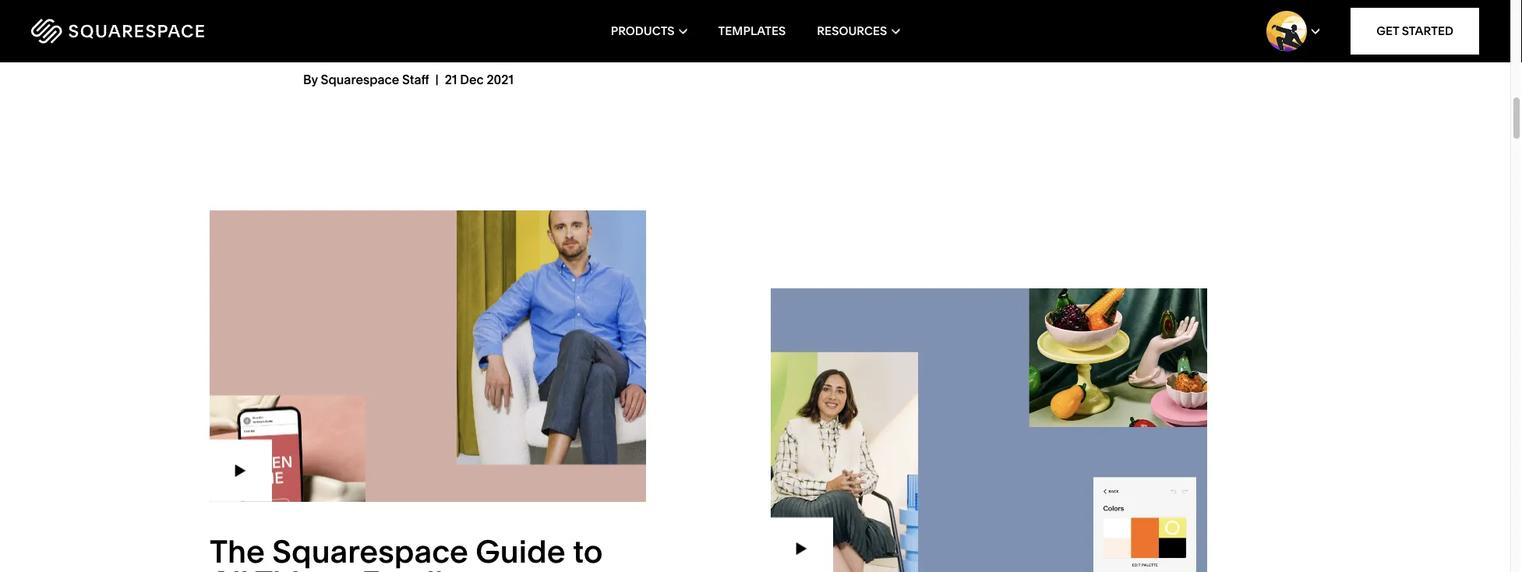 Task type: describe. For each thing, give the bounding box(es) containing it.
by squarespace staff
[[303, 72, 429, 87]]

templates
[[719, 24, 786, 38]]

squarespace logo link
[[31, 19, 321, 44]]

things
[[255, 563, 354, 572]]

the squarespace guide to all things emai
[[210, 532, 603, 572]]

staff
[[402, 72, 429, 87]]

guide
[[476, 532, 566, 570]]

2021
[[487, 72, 514, 87]]

dec
[[460, 72, 484, 87]]

to
[[573, 532, 603, 570]]

resources
[[817, 24, 888, 38]]

21
[[445, 72, 457, 87]]

resources button
[[817, 0, 900, 62]]

get started
[[1377, 24, 1454, 38]]

the squarespace guide to all things emai link
[[210, 211, 646, 572]]

products button
[[611, 0, 687, 62]]

squarespace for the
[[272, 532, 468, 570]]



Task type: locate. For each thing, give the bounding box(es) containing it.
products
[[611, 24, 675, 38]]

the
[[210, 532, 265, 570]]

started
[[1402, 24, 1454, 38]]

all
[[210, 563, 249, 572]]

templates link
[[719, 0, 786, 62]]

squarespace for by
[[321, 72, 399, 87]]

get started link
[[1351, 8, 1480, 55]]

squarespace
[[321, 72, 399, 87], [272, 532, 468, 570]]

squarespace logo image
[[31, 19, 204, 44]]

by
[[303, 72, 318, 87]]

get
[[1377, 24, 1400, 38]]

0 vertical spatial squarespace
[[321, 72, 399, 87]]

1 vertical spatial squarespace
[[272, 532, 468, 570]]

squarespace inside the squarespace guide to all things emai
[[272, 532, 468, 570]]

21 dec 2021
[[445, 72, 514, 87]]



Task type: vqa. For each thing, say whether or not it's contained in the screenshot.
Clarkson Image
no



